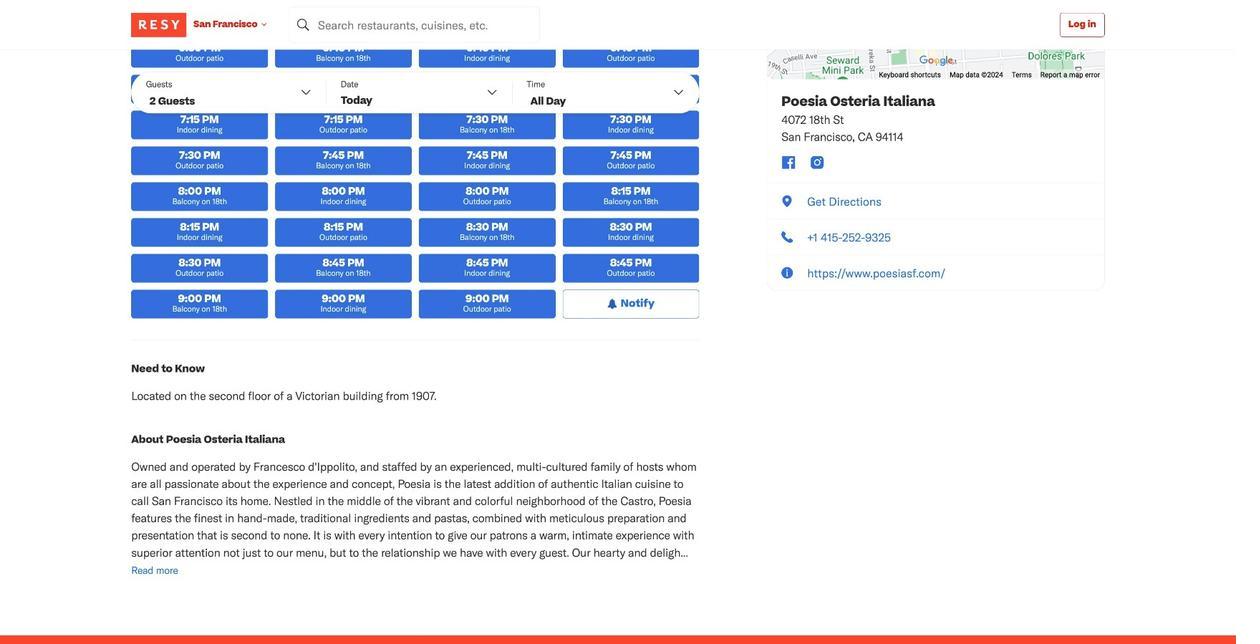Task type: vqa. For each thing, say whether or not it's contained in the screenshot.
4.9 out of 5 stars icon at the top left of the page
no



Task type: locate. For each thing, give the bounding box(es) containing it.
Search restaurants, cuisines, etc. text field
[[289, 7, 540, 43]]

None field
[[289, 7, 540, 43]]



